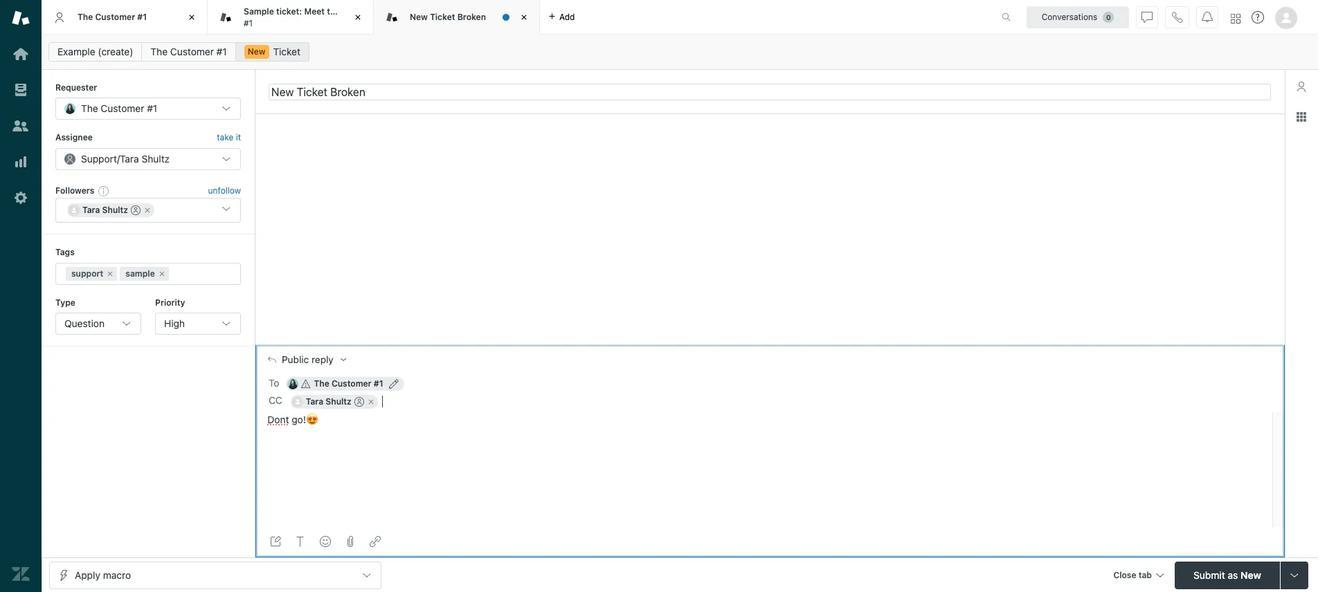 Task type: describe. For each thing, give the bounding box(es) containing it.
high button
[[155, 313, 241, 335]]

#1 inside requester element
[[147, 103, 157, 115]]

apply
[[75, 570, 100, 581]]

views image
[[12, 81, 30, 99]]

Public reply composer text field
[[262, 412, 1269, 441]]

2 horizontal spatial new
[[1241, 570, 1262, 581]]

customer inside "link"
[[170, 46, 214, 57]]

sample
[[126, 268, 155, 279]]

the customer #1 inside requester element
[[81, 103, 157, 115]]

main element
[[0, 0, 42, 593]]

remove image for tara shultz option within followers element
[[143, 206, 152, 215]]

ticket inside secondary element
[[273, 46, 301, 57]]

the customer #1 link
[[142, 42, 236, 62]]

tags
[[55, 247, 75, 258]]

ticket inside tab
[[430, 12, 455, 22]]

customer@example.com image
[[288, 379, 299, 390]]

the inside tab
[[78, 12, 93, 22]]

tabs tab list
[[42, 0, 988, 35]]

close tab button
[[1108, 562, 1170, 592]]

assignee
[[55, 133, 93, 143]]

shultz for tara shultz option within followers element
[[102, 205, 128, 216]]

secondary element
[[42, 38, 1319, 66]]

add attachment image
[[345, 537, 356, 548]]

1 vertical spatial tara shultz option
[[291, 395, 378, 409]]

the inside requester element
[[81, 103, 98, 115]]

get help image
[[1252, 11, 1265, 24]]

new for new ticket broken
[[410, 12, 428, 22]]

sample ticket: meet the ticket #1
[[244, 6, 366, 28]]

assignee element
[[55, 148, 241, 170]]

close tab
[[1114, 570, 1152, 581]]

info on adding followers image
[[99, 186, 110, 197]]

add
[[560, 11, 575, 22]]

#1 inside the customer #1 tab
[[137, 12, 147, 22]]

public reply
[[282, 355, 334, 366]]

the down reply
[[314, 379, 329, 389]]

high
[[164, 318, 185, 330]]

2 close image from the left
[[351, 10, 365, 24]]

example (create)
[[57, 46, 133, 57]]

the
[[327, 6, 340, 17]]

apps image
[[1296, 111, 1308, 123]]

unfollow button
[[208, 185, 241, 197]]

user is an agent image
[[354, 397, 364, 407]]

dont go!😍️
[[268, 414, 319, 426]]

notifications image
[[1202, 11, 1213, 23]]

example
[[57, 46, 95, 57]]

apply macro
[[75, 570, 131, 581]]

minimize composer image
[[765, 340, 776, 351]]

followers
[[55, 185, 94, 196]]

tara for bottommost tara shultz option
[[306, 397, 324, 407]]

reply
[[312, 355, 334, 366]]

close image inside the customer #1 tab
[[185, 10, 199, 24]]

add link (cmd k) image
[[370, 537, 381, 548]]

take it
[[217, 133, 241, 143]]

conversations
[[1042, 11, 1098, 22]]

the customer #1 tab
[[42, 0, 208, 35]]

followers element
[[55, 198, 241, 223]]

tarashultz49@gmail.com image
[[292, 397, 303, 408]]

1 vertical spatial remove image
[[158, 270, 166, 278]]

unfollow
[[208, 186, 241, 196]]

zendesk support image
[[12, 9, 30, 27]]

the customer #1 inside "link"
[[151, 46, 227, 57]]

sample
[[244, 6, 274, 17]]



Task type: locate. For each thing, give the bounding box(es) containing it.
dont
[[268, 414, 289, 426]]

0 horizontal spatial remove image
[[143, 206, 152, 215]]

shultz left user is an agent image at left
[[326, 397, 352, 407]]

close
[[1114, 570, 1137, 581]]

customer context image
[[1296, 81, 1308, 92]]

public
[[282, 355, 309, 366]]

zendesk products image
[[1231, 14, 1241, 23]]

tara right tarashultz49@gmail.com image
[[306, 397, 324, 407]]

0 horizontal spatial new
[[248, 46, 266, 57]]

shultz
[[142, 153, 170, 165], [102, 205, 128, 216], [326, 397, 352, 407]]

remove image right user is an agent image at left
[[367, 398, 375, 406]]

shultz right /
[[142, 153, 170, 165]]

support
[[81, 153, 117, 165]]

get started image
[[12, 45, 30, 63]]

2 horizontal spatial remove image
[[367, 398, 375, 406]]

submit as new
[[1194, 570, 1262, 581]]

reporting image
[[12, 153, 30, 171]]

meet
[[304, 6, 325, 17]]

customer inside tab
[[95, 12, 135, 22]]

2 vertical spatial tara
[[306, 397, 324, 407]]

admin image
[[12, 189, 30, 207]]

#1
[[137, 12, 147, 22], [244, 18, 253, 28], [217, 46, 227, 57], [147, 103, 157, 115], [374, 379, 383, 389]]

new inside new ticket broken tab
[[410, 12, 428, 22]]

ticket down sample ticket: meet the ticket #1
[[273, 46, 301, 57]]

the down requester
[[81, 103, 98, 115]]

edit user image
[[389, 379, 399, 389]]

requester element
[[55, 98, 241, 120]]

1 horizontal spatial close image
[[351, 10, 365, 24]]

1 horizontal spatial tara shultz option
[[291, 395, 378, 409]]

1 vertical spatial new
[[248, 46, 266, 57]]

0 vertical spatial tara shultz
[[82, 205, 128, 216]]

to
[[269, 377, 279, 389]]

new ticket broken tab
[[374, 0, 540, 35]]

the customer #1 inside tab
[[78, 12, 147, 22]]

tara shultz up go!😍️
[[306, 397, 352, 407]]

2 horizontal spatial shultz
[[326, 397, 352, 407]]

1 horizontal spatial ticket
[[430, 12, 455, 22]]

0 horizontal spatial shultz
[[102, 205, 128, 216]]

shultz left user is an agent icon
[[102, 205, 128, 216]]

displays possible ticket submission types image
[[1290, 570, 1301, 581]]

tab containing sample ticket: meet the ticket
[[208, 0, 374, 35]]

ticket:
[[276, 6, 302, 17]]

type
[[55, 297, 75, 308]]

None field
[[382, 395, 1271, 409]]

tara shultz option inside followers element
[[67, 204, 154, 218]]

customer inside requester element
[[101, 103, 144, 115]]

0 horizontal spatial tara shultz option
[[67, 204, 154, 218]]

2 vertical spatial shultz
[[326, 397, 352, 407]]

format text image
[[295, 537, 306, 548]]

support
[[71, 268, 103, 279]]

tara shultz for user is an agent icon
[[82, 205, 128, 216]]

the right (create)
[[151, 46, 168, 57]]

the up example
[[78, 12, 93, 22]]

0 vertical spatial ticket
[[430, 12, 455, 22]]

1 horizontal spatial new
[[410, 12, 428, 22]]

it
[[236, 133, 241, 143]]

tara shultz option
[[67, 204, 154, 218], [291, 395, 378, 409]]

shultz inside followers element
[[102, 205, 128, 216]]

new for new
[[248, 46, 266, 57]]

shultz inside assignee element
[[142, 153, 170, 165]]

question button
[[55, 313, 141, 335]]

0 vertical spatial shultz
[[142, 153, 170, 165]]

customers image
[[12, 117, 30, 135]]

0 vertical spatial new
[[410, 12, 428, 22]]

0 horizontal spatial tara
[[82, 205, 100, 216]]

the inside "link"
[[151, 46, 168, 57]]

tara
[[120, 153, 139, 165], [82, 205, 100, 216], [306, 397, 324, 407]]

Subject field
[[269, 83, 1272, 100]]

tara right tarashultz49@gmail.com icon
[[82, 205, 100, 216]]

tara shultz down the info on adding followers icon
[[82, 205, 128, 216]]

close image right the
[[351, 10, 365, 24]]

1 horizontal spatial shultz
[[142, 153, 170, 165]]

tarashultz49@gmail.com image
[[69, 205, 80, 216]]

tara inside assignee element
[[120, 153, 139, 165]]

new ticket broken
[[410, 12, 486, 22]]

ticket left the broken
[[430, 12, 455, 22]]

ticket
[[430, 12, 455, 22], [273, 46, 301, 57]]

new right as
[[1241, 570, 1262, 581]]

new inside secondary element
[[248, 46, 266, 57]]

customer
[[95, 12, 135, 22], [170, 46, 214, 57], [101, 103, 144, 115], [332, 379, 372, 389]]

0 horizontal spatial tara shultz
[[82, 205, 128, 216]]

remove image right 'sample'
[[158, 270, 166, 278]]

1 horizontal spatial tara
[[120, 153, 139, 165]]

requester
[[55, 82, 97, 93]]

2 vertical spatial new
[[1241, 570, 1262, 581]]

cc
[[269, 395, 282, 407]]

#1 inside sample ticket: meet the ticket #1
[[244, 18, 253, 28]]

the customer #1
[[78, 12, 147, 22], [151, 46, 227, 57], [81, 103, 157, 115], [314, 379, 383, 389]]

remove image
[[143, 206, 152, 215], [158, 270, 166, 278], [367, 398, 375, 406]]

(create)
[[98, 46, 133, 57]]

close image
[[185, 10, 199, 24], [351, 10, 365, 24]]

add button
[[540, 0, 583, 34]]

insert emojis image
[[320, 537, 331, 548]]

tara shultz
[[82, 205, 128, 216], [306, 397, 352, 407]]

1 vertical spatial tara shultz
[[306, 397, 352, 407]]

new down sample
[[248, 46, 266, 57]]

tara shultz option down the info on adding followers icon
[[67, 204, 154, 218]]

1 horizontal spatial tara shultz
[[306, 397, 352, 407]]

/
[[117, 153, 120, 165]]

take it button
[[217, 131, 241, 145]]

tara inside followers element
[[82, 205, 100, 216]]

0 vertical spatial remove image
[[143, 206, 152, 215]]

new left the broken
[[410, 12, 428, 22]]

0 horizontal spatial close image
[[185, 10, 199, 24]]

2 vertical spatial remove image
[[367, 398, 375, 406]]

tara shultz inside followers element
[[82, 205, 128, 216]]

tab
[[208, 0, 374, 35]]

draft mode image
[[270, 537, 281, 548]]

1 vertical spatial ticket
[[273, 46, 301, 57]]

1 close image from the left
[[185, 10, 199, 24]]

tara right support
[[120, 153, 139, 165]]

question
[[64, 318, 105, 330]]

conversations button
[[1027, 6, 1130, 28]]

1 vertical spatial shultz
[[102, 205, 128, 216]]

0 horizontal spatial ticket
[[273, 46, 301, 57]]

go!😍️
[[292, 414, 319, 426]]

tara shultz for user is an agent image at left
[[306, 397, 352, 407]]

close image
[[517, 10, 531, 24]]

1 horizontal spatial remove image
[[158, 270, 166, 278]]

user is an agent image
[[131, 206, 141, 216]]

remove image for bottommost tara shultz option
[[367, 398, 375, 406]]

1 vertical spatial tara
[[82, 205, 100, 216]]

2 horizontal spatial tara
[[306, 397, 324, 407]]

#1 inside the customer #1 "link"
[[217, 46, 227, 57]]

zendesk image
[[12, 566, 30, 584]]

tab
[[1139, 570, 1152, 581]]

ticket
[[343, 6, 366, 17]]

submit
[[1194, 570, 1226, 581]]

remove image right user is an agent icon
[[143, 206, 152, 215]]

new
[[410, 12, 428, 22], [248, 46, 266, 57], [1241, 570, 1262, 581]]

close image up the customer #1 "link"
[[185, 10, 199, 24]]

remove image
[[106, 270, 114, 278]]

as
[[1228, 570, 1238, 581]]

broken
[[458, 12, 486, 22]]

the
[[78, 12, 93, 22], [151, 46, 168, 57], [81, 103, 98, 115], [314, 379, 329, 389]]

tara shultz option up go!😍️
[[291, 395, 378, 409]]

priority
[[155, 297, 185, 308]]

0 vertical spatial tara shultz option
[[67, 204, 154, 218]]

tara for tara shultz option within followers element
[[82, 205, 100, 216]]

button displays agent's chat status as invisible. image
[[1142, 11, 1153, 23]]

example (create) button
[[48, 42, 142, 62]]

support / tara shultz
[[81, 153, 170, 165]]

0 vertical spatial tara
[[120, 153, 139, 165]]

macro
[[103, 570, 131, 581]]

take
[[217, 133, 234, 143]]

shultz for bottommost tara shultz option
[[326, 397, 352, 407]]

public reply button
[[256, 346, 357, 375]]



Task type: vqa. For each thing, say whether or not it's contained in the screenshot.
Apply
yes



